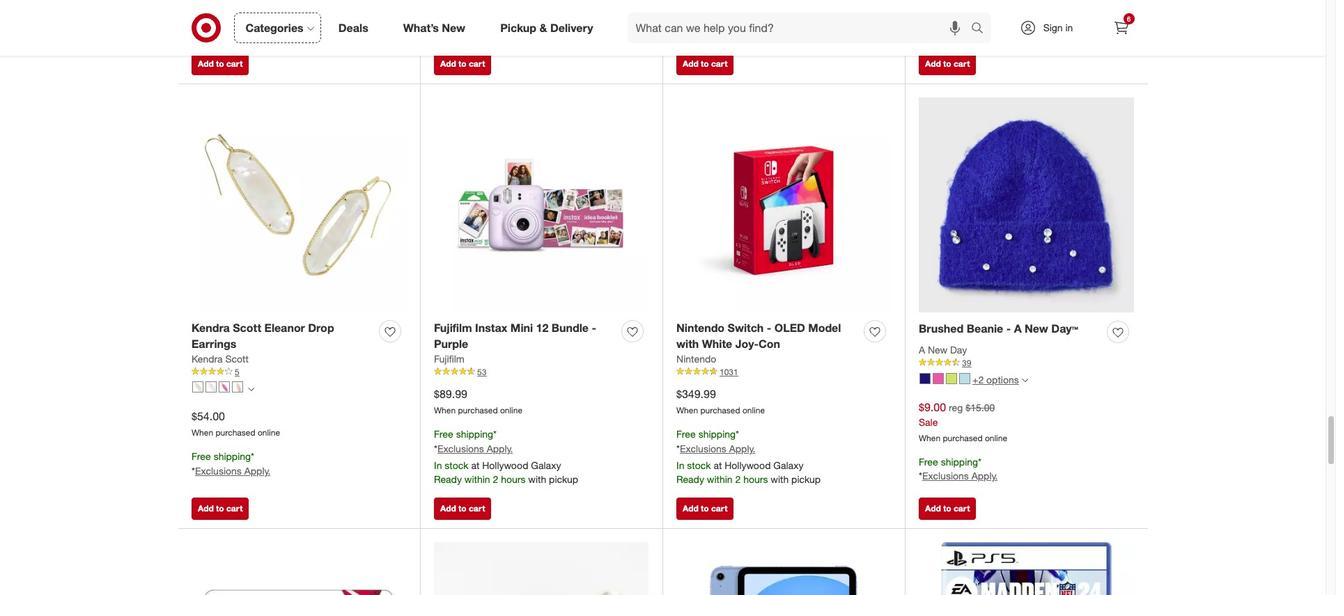 Task type: vqa. For each thing, say whether or not it's contained in the screenshot.
4 Questions
no



Task type: locate. For each thing, give the bounding box(es) containing it.
purchased down $89.99
[[458, 406, 498, 416]]

- right beanie
[[1007, 322, 1011, 336]]

free down $349.99
[[677, 429, 696, 441]]

galaxy inside not available at hollywood galaxy check nearby stores
[[795, 15, 825, 27]]

when inside $54.00 when purchased online
[[192, 428, 213, 439]]

fujifilm instax mini 12 bundle - purple image
[[434, 98, 649, 312], [434, 98, 649, 312]]

2 free shipping * * exclusions apply. in stock at  hollywood galaxy ready within 2 hours with pickup from the left
[[677, 429, 821, 486]]

nintendo link
[[677, 352, 717, 366]]

0 horizontal spatial free shipping * * exclusions apply.
[[192, 451, 271, 477]]

2 fujifilm from the top
[[434, 353, 465, 365]]

6" enameled cast iron skillet - figmint™ image
[[434, 543, 649, 596], [434, 543, 649, 596]]

* down $89.99
[[434, 443, 438, 455]]

exclusions down $349.99 when purchased online
[[680, 443, 727, 455]]

1031 link
[[677, 366, 891, 378]]

2 nintendo from the top
[[677, 353, 717, 365]]

joy-
[[736, 337, 759, 351]]

shipping
[[456, 429, 493, 441], [699, 429, 736, 441], [214, 451, 251, 463], [941, 456, 978, 468]]

1 vertical spatial fujifilm
[[434, 353, 465, 365]]

* down $349.99
[[677, 443, 680, 455]]

1 vertical spatial kendra
[[192, 353, 223, 365]]

1 horizontal spatial in stock at  hollywood galaxy ready within 2 hours with pickup
[[434, 15, 578, 41]]

fujifilm instax mini 12 bundle - purple link
[[434, 320, 616, 352]]

purchased inside $54.00 when purchased online
[[216, 428, 255, 439]]

free shipping * * exclusions apply. down $54.00 when purchased online
[[192, 451, 271, 477]]

pickup
[[500, 21, 537, 35]]

- inside nintendo switch - oled model with white joy-con
[[767, 321, 772, 335]]

shipping down $9.00 reg $15.00 sale when purchased online
[[941, 456, 978, 468]]

free shipping * * exclusions apply.
[[192, 451, 271, 477], [919, 456, 998, 483]]

blue image
[[920, 373, 931, 384]]

free down $89.99
[[434, 429, 453, 441]]

when inside $89.99 when purchased online
[[434, 406, 456, 416]]

nintendo down white
[[677, 353, 717, 365]]

nintendo
[[677, 321, 725, 335], [677, 353, 717, 365]]

$349.99 when purchased online
[[677, 387, 765, 416]]

apply. down $89.99 when purchased online
[[487, 443, 513, 455]]

not available at hollywood galaxy check nearby stores
[[677, 15, 825, 41]]

free for $54.00
[[192, 451, 211, 463]]

$9.00
[[919, 401, 946, 415]]

new left day™
[[1025, 322, 1049, 336]]

when down the $54.00
[[192, 428, 213, 439]]

scott up 5 in the bottom left of the page
[[225, 353, 249, 365]]

eleanor
[[264, 321, 305, 335]]

exclusions for $54.00
[[195, 466, 242, 477]]

when inside $349.99 when purchased online
[[677, 406, 698, 416]]

new
[[442, 21, 466, 35], [1025, 322, 1049, 336], [928, 344, 948, 356]]

galaxy
[[1016, 6, 1046, 18], [289, 15, 319, 27], [531, 15, 561, 27], [795, 15, 825, 27], [531, 460, 561, 472], [774, 460, 804, 472]]

when inside $9.00 reg $15.00 sale when purchased online
[[919, 433, 941, 444]]

online for $54.00
[[258, 428, 280, 439]]

0 horizontal spatial -
[[592, 321, 596, 335]]

0 vertical spatial new
[[442, 21, 466, 35]]

what's new link
[[391, 13, 483, 43]]

exclusions apply. button
[[438, 443, 513, 457], [680, 443, 756, 457], [195, 465, 271, 479], [923, 470, 998, 484]]

online inside $54.00 when purchased online
[[258, 428, 280, 439]]

kendra down earrings on the left bottom of page
[[192, 353, 223, 365]]

0 vertical spatial nintendo
[[677, 321, 725, 335]]

kendra scott eleanor drop earrings
[[192, 321, 334, 351]]

stock down $89.99 when purchased online
[[445, 460, 469, 472]]

nintendo switch - oled model with white joy-con
[[677, 321, 841, 351]]

free shipping * * exclusions apply. down $9.00 reg $15.00 sale when purchased online
[[919, 456, 998, 483]]

nintendo switch - oled model with white joy-con image
[[677, 98, 891, 312], [677, 98, 891, 312]]

what's
[[403, 21, 439, 35]]

sale
[[919, 417, 938, 428]]

free
[[434, 429, 453, 441], [677, 429, 696, 441], [192, 451, 211, 463], [919, 456, 938, 468]]

6
[[1127, 15, 1131, 23]]

con
[[759, 337, 780, 351]]

green image
[[946, 373, 957, 384]]

add
[[198, 58, 214, 69], [440, 58, 456, 69], [683, 58, 699, 69], [925, 58, 941, 69], [198, 504, 214, 514], [440, 504, 456, 514], [683, 504, 699, 514], [925, 504, 941, 514]]

purchased down $349.99
[[701, 406, 740, 416]]

0 vertical spatial scott
[[233, 321, 261, 335]]

2 vertical spatial new
[[928, 344, 948, 356]]

online inside $89.99 when purchased online
[[500, 406, 523, 416]]

purchased for $54.00
[[216, 428, 255, 439]]

$89.99
[[434, 387, 468, 401]]

add to cart
[[198, 58, 243, 69], [440, 58, 485, 69], [683, 58, 728, 69], [925, 58, 970, 69], [198, 504, 243, 514], [440, 504, 485, 514], [683, 504, 728, 514], [925, 504, 970, 514]]

online inside $9.00 reg $15.00 sale when purchased online
[[985, 433, 1008, 444]]

$349.99
[[677, 387, 716, 401]]

shipping down $54.00 when purchased online
[[214, 451, 251, 463]]

fujifilm down purple
[[434, 353, 465, 365]]

online
[[500, 406, 523, 416], [743, 406, 765, 416], [258, 428, 280, 439], [985, 433, 1008, 444]]

stock right what's
[[445, 15, 469, 27]]

- up con
[[767, 321, 772, 335]]

1 kendra from the top
[[192, 321, 230, 335]]

kendra up earrings on the left bottom of page
[[192, 321, 230, 335]]

1 vertical spatial a
[[919, 344, 925, 356]]

brushed
[[919, 322, 964, 336]]

a down brushed
[[919, 344, 925, 356]]

* down $89.99 when purchased online
[[493, 429, 497, 441]]

1 nintendo from the top
[[677, 321, 725, 335]]

1 horizontal spatial -
[[767, 321, 772, 335]]

nintendo for nintendo
[[677, 353, 717, 365]]

-
[[592, 321, 596, 335], [767, 321, 772, 335], [1007, 322, 1011, 336]]

stores
[[740, 29, 767, 41]]

purchased
[[458, 406, 498, 416], [701, 406, 740, 416], [216, 428, 255, 439], [943, 433, 983, 444]]

all colors image
[[248, 387, 254, 393]]

free shipping * * exclusions apply. in stock at  hollywood galaxy ready within 2 hours with pickup
[[434, 429, 578, 486], [677, 429, 821, 486]]

online for $349.99
[[743, 406, 765, 416]]

12
[[536, 321, 549, 335]]

online inside $349.99 when purchased online
[[743, 406, 765, 416]]

1 horizontal spatial new
[[928, 344, 948, 356]]

when down sale
[[919, 433, 941, 444]]

1 horizontal spatial free shipping * * exclusions apply. in stock at  hollywood galaxy ready within 2 hours with pickup
[[677, 429, 821, 486]]

1 vertical spatial nintendo
[[677, 353, 717, 365]]

2 horizontal spatial new
[[1025, 322, 1049, 336]]

when
[[434, 406, 456, 416], [677, 406, 698, 416], [192, 428, 213, 439], [919, 433, 941, 444]]

* down $349.99 when purchased online
[[736, 429, 739, 441]]

add to cart button
[[192, 53, 249, 75], [434, 53, 492, 75], [677, 53, 734, 75], [919, 53, 977, 75], [192, 498, 249, 520], [434, 498, 492, 520], [677, 498, 734, 520], [919, 498, 977, 520]]

nintendo inside nintendo switch - oled model with white joy-con
[[677, 321, 725, 335]]

hours
[[986, 20, 1011, 32], [259, 29, 283, 41], [501, 29, 526, 41], [501, 474, 526, 486], [744, 474, 768, 486]]

$89.99 when purchased online
[[434, 387, 523, 416]]

2 horizontal spatial -
[[1007, 322, 1011, 336]]

within
[[950, 20, 975, 32], [222, 29, 248, 41], [465, 29, 490, 41], [465, 474, 490, 486], [707, 474, 733, 486]]

1 horizontal spatial a
[[1014, 322, 1022, 336]]

free shipping * * exclusions apply. in stock at  hollywood galaxy ready within 2 hours with pickup for $89.99
[[434, 429, 578, 486]]

exclusions apply. button down $54.00 when purchased online
[[195, 465, 271, 479]]

0 vertical spatial fujifilm
[[434, 321, 472, 335]]

shipping for $349.99
[[699, 429, 736, 441]]

brushed beanie - a new day™ image
[[919, 98, 1134, 313], [919, 98, 1134, 313]]

kendra
[[192, 321, 230, 335], [192, 353, 223, 365]]

a right beanie
[[1014, 322, 1022, 336]]

scott up earrings on the left bottom of page
[[233, 321, 261, 335]]

sign in
[[1044, 22, 1073, 33]]

1 fujifilm from the top
[[434, 321, 472, 335]]

1 vertical spatial scott
[[225, 353, 249, 365]]

shipping down $89.99 when purchased online
[[456, 429, 493, 441]]

magenta magnesite image
[[219, 382, 230, 393]]

+2
[[973, 374, 984, 386]]

new right what's
[[442, 21, 466, 35]]

*
[[493, 429, 497, 441], [736, 429, 739, 441], [434, 443, 438, 455], [677, 443, 680, 455], [251, 451, 254, 463], [978, 456, 982, 468], [192, 466, 195, 477], [919, 471, 923, 483]]

* down $9.00 reg $15.00 sale when purchased online
[[978, 456, 982, 468]]

options
[[987, 374, 1019, 386]]

check nearby stores button
[[677, 28, 767, 42]]

1 vertical spatial new
[[1025, 322, 1049, 336]]

0 vertical spatial a
[[1014, 322, 1022, 336]]

hollywood
[[967, 6, 1014, 18], [240, 15, 286, 27], [482, 15, 529, 27], [747, 15, 793, 27], [482, 460, 529, 472], [725, 460, 771, 472]]

when down $89.99
[[434, 406, 456, 416]]

free shipping * * exclusions apply. in stock at  hollywood galaxy ready within 2 hours with pickup down $89.99 when purchased online
[[434, 429, 578, 486]]

exclusions down $54.00 when purchased online
[[195, 466, 242, 477]]

exclusions for $89.99
[[438, 443, 484, 455]]

instax
[[475, 321, 508, 335]]

reg
[[949, 402, 963, 414]]

drop
[[308, 321, 334, 335]]

all colors + 2 more colors image
[[1022, 378, 1028, 384]]

- inside fujifilm instax mini 12 bundle - purple
[[592, 321, 596, 335]]

when for $349.99
[[677, 406, 698, 416]]

online for $89.99
[[500, 406, 523, 416]]

scott
[[233, 321, 261, 335], [225, 353, 249, 365]]

purchased inside $349.99 when purchased online
[[701, 406, 740, 416]]

rose quartz image
[[232, 382, 243, 393]]

scott inside kendra scott eleanor drop earrings
[[233, 321, 261, 335]]

2 kendra from the top
[[192, 353, 223, 365]]

0 horizontal spatial new
[[442, 21, 466, 35]]

a new day
[[919, 344, 967, 356]]

- for brushed beanie - a new day™
[[1007, 322, 1011, 336]]

kendra inside kendra scott eleanor drop earrings
[[192, 321, 230, 335]]

exclusions down $89.99 when purchased online
[[438, 443, 484, 455]]

1 free shipping * * exclusions apply. in stock at  hollywood galaxy ready within 2 hours with pickup from the left
[[434, 429, 578, 486]]

free shipping * * exclusions apply. for brushed beanie - a new day™
[[919, 456, 998, 483]]

free down the $54.00
[[192, 451, 211, 463]]

scott for kendra scott
[[225, 353, 249, 365]]

0 vertical spatial kendra
[[192, 321, 230, 335]]

mini
[[511, 321, 533, 335]]

apply. for $89.99
[[487, 443, 513, 455]]

a
[[1014, 322, 1022, 336], [919, 344, 925, 356]]

apple ipad 10.9-inch wi-fi (2022, 10th generation) image
[[677, 543, 891, 596], [677, 543, 891, 596]]

apply. down $9.00 reg $15.00 sale when purchased online
[[972, 471, 998, 483]]

purchased for $89.99
[[458, 406, 498, 416]]

at up stores
[[736, 15, 744, 27]]

1 horizontal spatial free shipping * * exclusions apply.
[[919, 456, 998, 483]]

purchased down reg
[[943, 433, 983, 444]]

at
[[956, 6, 965, 18], [229, 15, 237, 27], [471, 15, 480, 27], [736, 15, 744, 27], [471, 460, 480, 472], [714, 460, 722, 472]]

53 link
[[434, 366, 649, 378]]

fujifilm up purple
[[434, 321, 472, 335]]

in
[[919, 6, 927, 18], [192, 15, 200, 27], [434, 15, 442, 27], [434, 460, 442, 472], [677, 460, 685, 472]]

when down $349.99
[[677, 406, 698, 416]]

stock
[[930, 6, 954, 18], [202, 15, 226, 27], [445, 15, 469, 27], [445, 460, 469, 472], [687, 460, 711, 472]]

at down $89.99 when purchased online
[[471, 460, 480, 472]]

exclusions apply. button down $9.00 reg $15.00 sale when purchased online
[[923, 470, 998, 484]]

kendra scott eleanor drop earrings image
[[192, 98, 406, 312], [192, 98, 406, 312]]

fujifilm for fujifilm instax mini 12 bundle - purple
[[434, 321, 472, 335]]

madden nfl 24 - playstation 5 image
[[919, 543, 1134, 596], [919, 543, 1134, 596]]

shipping down $349.99 when purchased online
[[699, 429, 736, 441]]

39
[[962, 358, 972, 368]]

* down the $54.00
[[192, 466, 195, 477]]

fujifilm inside fujifilm instax mini 12 bundle - purple
[[434, 321, 472, 335]]

scott for kendra scott eleanor drop earrings
[[233, 321, 261, 335]]

nintendo up white
[[677, 321, 725, 335]]

free shipping * * exclusions apply. in stock at  hollywood galaxy ready within 2 hours with pickup down $349.99 when purchased online
[[677, 429, 821, 486]]

search button
[[965, 13, 998, 46]]

in
[[1066, 22, 1073, 33]]

deals link
[[327, 13, 386, 43]]

What can we help you find? suggestions appear below search field
[[628, 13, 975, 43]]

sign
[[1044, 22, 1063, 33]]

purchased inside $89.99 when purchased online
[[458, 406, 498, 416]]

0 horizontal spatial free shipping * * exclusions apply. in stock at  hollywood galaxy ready within 2 hours with pickup
[[434, 429, 578, 486]]

- right bundle on the bottom
[[592, 321, 596, 335]]

new left day
[[928, 344, 948, 356]]

exclusions for $349.99
[[680, 443, 727, 455]]

0 horizontal spatial a
[[919, 344, 925, 356]]

purchased down the $54.00
[[216, 428, 255, 439]]

apply. down $54.00 when purchased online
[[244, 466, 271, 477]]

at right 'what's new'
[[471, 15, 480, 27]]

fujifilm instax mini 12 bundle - purple
[[434, 321, 596, 351]]

apply. down $349.99 when purchased online
[[729, 443, 756, 455]]

exclusions
[[438, 443, 484, 455], [680, 443, 727, 455], [195, 466, 242, 477], [923, 471, 969, 483]]

apply.
[[487, 443, 513, 455], [729, 443, 756, 455], [244, 466, 271, 477], [972, 471, 998, 483]]

pink image
[[933, 373, 944, 384]]



Task type: describe. For each thing, give the bounding box(es) containing it.
dichroic glass image
[[206, 382, 217, 393]]

bundle
[[552, 321, 589, 335]]

free shipping * * exclusions apply. in stock at  hollywood galaxy ready within 2 hours with pickup for $349.99
[[677, 429, 821, 486]]

purchased inside $9.00 reg $15.00 sale when purchased online
[[943, 433, 983, 444]]

free down sale
[[919, 456, 938, 468]]

a new day link
[[919, 343, 967, 357]]

1031
[[720, 367, 738, 377]]

when for $54.00
[[192, 428, 213, 439]]

exclusions apply. button down $89.99 when purchased online
[[438, 443, 513, 457]]

when for $89.99
[[434, 406, 456, 416]]

free shipping * * exclusions apply. for kendra scott eleanor drop earrings
[[192, 451, 271, 477]]

day™
[[1052, 322, 1079, 336]]

new for a new day
[[928, 344, 948, 356]]

- for nintendo switch - oled model with white joy-con
[[767, 321, 772, 335]]

exclusions down sale
[[923, 471, 969, 483]]

shipping for $89.99
[[456, 429, 493, 441]]

$9.00 reg $15.00 sale when purchased online
[[919, 401, 1008, 444]]

categories
[[246, 21, 304, 35]]

53
[[477, 367, 487, 377]]

nintendo switch - oled model with white joy-con link
[[677, 320, 859, 352]]

$54.00
[[192, 409, 225, 423]]

apply. for $54.00
[[244, 466, 271, 477]]

switch
[[728, 321, 764, 335]]

kendra for kendra scott
[[192, 353, 223, 365]]

$15.00
[[966, 402, 995, 414]]

fujifilm link
[[434, 352, 465, 366]]

at inside not available at hollywood galaxy check nearby stores
[[736, 15, 744, 27]]

aqua blue image
[[960, 373, 971, 384]]

stock left search button
[[930, 6, 954, 18]]

search
[[965, 22, 998, 36]]

at down $349.99 when purchased online
[[714, 460, 722, 472]]

brushed beanie - a new day™
[[919, 322, 1079, 336]]

exclusions apply. button down $349.99 when purchased online
[[680, 443, 756, 457]]

shipping for $54.00
[[214, 451, 251, 463]]

available
[[695, 15, 733, 27]]

apply. for $349.99
[[729, 443, 756, 455]]

beanie
[[967, 322, 1004, 336]]

kendra scott
[[192, 353, 249, 365]]

kendra for kendra scott eleanor drop earrings
[[192, 321, 230, 335]]

2 horizontal spatial in stock at  hollywood galaxy ready within 2 hours with pickup
[[919, 6, 1063, 32]]

purchased for $349.99
[[701, 406, 740, 416]]

at left categories
[[229, 15, 237, 27]]

new for what's new
[[442, 21, 466, 35]]

pickup & delivery link
[[489, 13, 611, 43]]

model
[[809, 321, 841, 335]]

all colors + 2 more colors element
[[1022, 376, 1028, 385]]

kendra scott eleanor drop earrings link
[[192, 320, 374, 352]]

sign in link
[[1008, 13, 1095, 43]]

stock left categories
[[202, 15, 226, 27]]

* down sale
[[919, 471, 923, 483]]

earrings
[[192, 337, 237, 351]]

* down $54.00 when purchased online
[[251, 451, 254, 463]]

pickup & delivery
[[500, 21, 593, 35]]

5 link
[[192, 366, 406, 378]]

5
[[235, 367, 239, 377]]

stock down $349.99 when purchased online
[[687, 460, 711, 472]]

categories link
[[234, 13, 321, 43]]

free for $89.99
[[434, 429, 453, 441]]

with inside nintendo switch - oled model with white joy-con
[[677, 337, 699, 351]]

delivery
[[550, 21, 593, 35]]

delta air lines gift card (email delivery) image
[[192, 543, 406, 596]]

hollywood inside not available at hollywood galaxy check nearby stores
[[747, 15, 793, 27]]

white
[[702, 337, 733, 351]]

day
[[951, 344, 967, 356]]

brushed beanie - a new day™ link
[[919, 321, 1079, 337]]

nintendo for nintendo switch - oled model with white joy-con
[[677, 321, 725, 335]]

deals
[[338, 21, 368, 35]]

at left search button
[[956, 6, 965, 18]]

all colors element
[[248, 385, 254, 393]]

fujifilm for fujifilm
[[434, 353, 465, 365]]

not
[[677, 15, 692, 27]]

&
[[540, 21, 547, 35]]

39 link
[[919, 357, 1134, 370]]

6 link
[[1106, 13, 1137, 43]]

purple
[[434, 337, 468, 351]]

oled
[[775, 321, 805, 335]]

nearby
[[708, 29, 737, 41]]

kendra scott link
[[192, 352, 249, 366]]

free for $349.99
[[677, 429, 696, 441]]

$54.00 when purchased online
[[192, 409, 280, 439]]

0 horizontal spatial in stock at  hollywood galaxy ready within 2 hours with pickup
[[192, 15, 336, 41]]

check
[[677, 29, 705, 41]]

what's new
[[403, 21, 466, 35]]

+2 options
[[973, 374, 1019, 386]]

+2 options button
[[914, 369, 1035, 392]]

mother of pearl image
[[192, 382, 203, 393]]



